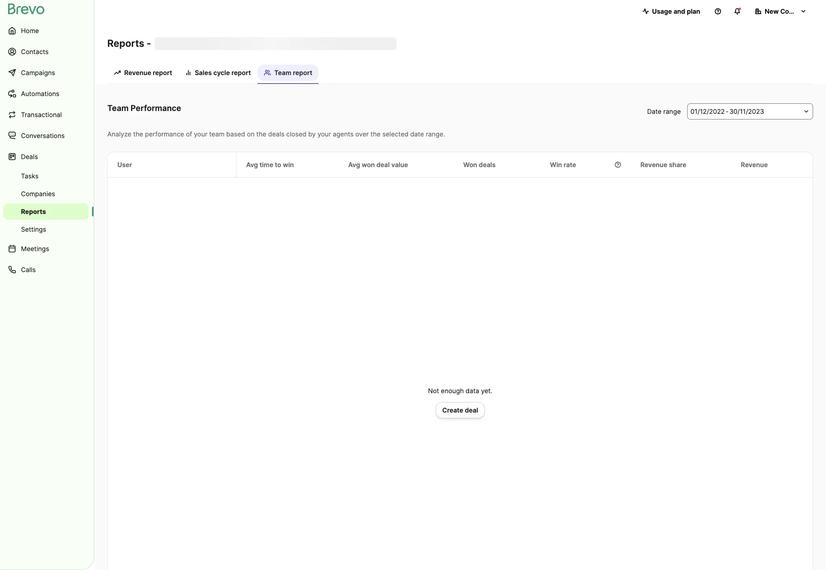 Task type: locate. For each thing, give the bounding box(es) containing it.
2 horizontal spatial the
[[371, 130, 381, 138]]

transactional link
[[3, 105, 89, 124]]

2 avg from the left
[[349, 161, 360, 169]]

performance
[[145, 130, 184, 138]]

plan
[[687, 7, 701, 15]]

0 vertical spatial deals
[[268, 130, 285, 138]]

team for team report
[[275, 69, 292, 77]]

over
[[356, 130, 369, 138]]

deal right create
[[465, 406, 479, 414]]

1 horizontal spatial -
[[726, 107, 729, 115]]

1 the from the left
[[133, 130, 143, 138]]

reports up settings
[[21, 208, 46, 216]]

3 report from the left
[[293, 69, 313, 77]]

user
[[117, 161, 132, 169]]

1 horizontal spatial your
[[318, 130, 331, 138]]

deal inside create deal 'button'
[[465, 406, 479, 414]]

avg won deal value
[[349, 161, 408, 169]]

2 horizontal spatial revenue
[[742, 161, 769, 169]]

1 horizontal spatial deal
[[465, 406, 479, 414]]

- up revenue report
[[147, 38, 151, 49]]

report for revenue report
[[153, 69, 172, 77]]

to
[[275, 161, 282, 169]]

deals
[[268, 130, 285, 138], [479, 161, 496, 169]]

date
[[648, 107, 662, 115]]

revenue for revenue share
[[641, 161, 668, 169]]

0 vertical spatial deal
[[377, 161, 390, 169]]

2 the from the left
[[257, 130, 267, 138]]

by
[[309, 130, 316, 138]]

reports up revenue report link
[[107, 38, 144, 49]]

win rate
[[550, 161, 577, 169]]

calls
[[21, 266, 36, 274]]

the right analyze
[[133, 130, 143, 138]]

0 horizontal spatial -
[[147, 38, 151, 49]]

range.
[[426, 130, 445, 138]]

0 horizontal spatial deals
[[268, 130, 285, 138]]

meetings
[[21, 245, 49, 253]]

1 horizontal spatial team
[[275, 69, 292, 77]]

1 vertical spatial -
[[726, 107, 729, 115]]

01/12/2022 - 30/11/2023
[[691, 107, 765, 115]]

-
[[147, 38, 151, 49], [726, 107, 729, 115]]

1 horizontal spatial the
[[257, 130, 267, 138]]

avg left won
[[349, 161, 360, 169]]

avg for avg won deal value
[[349, 161, 360, 169]]

0 horizontal spatial reports
[[21, 208, 46, 216]]

team report
[[275, 69, 313, 77]]

revenue
[[124, 69, 151, 77], [641, 161, 668, 169], [742, 161, 769, 169]]

campaigns
[[21, 69, 55, 77]]

0 vertical spatial reports
[[107, 38, 144, 49]]

create deal button
[[436, 402, 485, 418]]

report
[[153, 69, 172, 77], [232, 69, 251, 77], [293, 69, 313, 77]]

new
[[765, 7, 779, 15]]

value
[[392, 161, 408, 169]]

0 horizontal spatial the
[[133, 130, 143, 138]]

- for 01/12/2022
[[726, 107, 729, 115]]

usage
[[653, 7, 673, 15]]

your
[[194, 130, 208, 138], [318, 130, 331, 138]]

1 horizontal spatial report
[[232, 69, 251, 77]]

your right by
[[318, 130, 331, 138]]

won
[[464, 161, 478, 169]]

deal right won
[[377, 161, 390, 169]]

time
[[260, 161, 274, 169]]

reports -
[[107, 38, 151, 49]]

your right of
[[194, 130, 208, 138]]

data
[[466, 387, 480, 395]]

avg
[[246, 161, 258, 169], [349, 161, 360, 169]]

selected
[[383, 130, 409, 138]]

sales
[[195, 69, 212, 77]]

1 horizontal spatial deals
[[479, 161, 496, 169]]

deal
[[377, 161, 390, 169], [465, 406, 479, 414]]

1 horizontal spatial reports
[[107, 38, 144, 49]]

meetings link
[[3, 239, 89, 258]]

team report link
[[258, 65, 319, 84]]

create deal
[[443, 406, 479, 414]]

0 vertical spatial -
[[147, 38, 151, 49]]

win
[[283, 161, 294, 169]]

contacts link
[[3, 42, 89, 61]]

automations link
[[3, 84, 89, 103]]

3 the from the left
[[371, 130, 381, 138]]

sales cycle report link
[[179, 65, 258, 83]]

the right over
[[371, 130, 381, 138]]

cycle
[[214, 69, 230, 77]]

1 avg from the left
[[246, 161, 258, 169]]

tasks
[[21, 172, 39, 180]]

team
[[275, 69, 292, 77], [107, 103, 129, 113]]

0 horizontal spatial team
[[107, 103, 129, 113]]

0 horizontal spatial avg
[[246, 161, 258, 169]]

tab list
[[107, 65, 814, 84]]

0 horizontal spatial revenue
[[124, 69, 151, 77]]

yet.
[[481, 387, 493, 395]]

revenue inside tab list
[[124, 69, 151, 77]]

2 horizontal spatial report
[[293, 69, 313, 77]]

analyze the performance of your team based on the deals closed by your agents over the selected date range.
[[107, 130, 445, 138]]

create
[[443, 406, 464, 414]]

conversations link
[[3, 126, 89, 145]]

1 horizontal spatial revenue
[[641, 161, 668, 169]]

1 vertical spatial deals
[[479, 161, 496, 169]]

1 vertical spatial reports
[[21, 208, 46, 216]]

conversations
[[21, 132, 65, 140]]

0 horizontal spatial your
[[194, 130, 208, 138]]

deals
[[21, 153, 38, 161]]

the
[[133, 130, 143, 138], [257, 130, 267, 138], [371, 130, 381, 138]]

home link
[[3, 21, 89, 40]]

avg time to win
[[246, 161, 294, 169]]

- right 01/12/2022 at the top right of page
[[726, 107, 729, 115]]

the right 'on'
[[257, 130, 267, 138]]

not enough data yet.
[[428, 387, 493, 395]]

1 vertical spatial team
[[107, 103, 129, 113]]

30/11/2023
[[730, 107, 765, 115]]

revenue for revenue report
[[124, 69, 151, 77]]

analyze
[[107, 130, 131, 138]]

1 vertical spatial deal
[[465, 406, 479, 414]]

transactional
[[21, 111, 62, 119]]

1 horizontal spatial avg
[[349, 161, 360, 169]]

0 vertical spatial team
[[275, 69, 292, 77]]

1 report from the left
[[153, 69, 172, 77]]

deals left the "closed"
[[268, 130, 285, 138]]

0 horizontal spatial report
[[153, 69, 172, 77]]

based
[[227, 130, 245, 138]]

deals right "won"
[[479, 161, 496, 169]]

revenue report link
[[107, 65, 179, 83]]

reports for reports -
[[107, 38, 144, 49]]

companies link
[[3, 186, 89, 202]]

calls link
[[3, 260, 89, 279]]

avg left time at left
[[246, 161, 258, 169]]

and
[[674, 7, 686, 15]]

team
[[209, 130, 225, 138]]

reports
[[107, 38, 144, 49], [21, 208, 46, 216]]



Task type: vqa. For each thing, say whether or not it's contained in the screenshot.
Search for a segment search field at the right top
no



Task type: describe. For each thing, give the bounding box(es) containing it.
date
[[411, 130, 424, 138]]

reports for reports
[[21, 208, 46, 216]]

contacts
[[21, 48, 49, 56]]

team performance
[[107, 103, 181, 113]]

companies
[[21, 190, 55, 198]]

rate
[[564, 161, 577, 169]]

01/12/2022
[[691, 107, 725, 115]]

settings
[[21, 225, 46, 233]]

performance
[[131, 103, 181, 113]]

on
[[247, 130, 255, 138]]

2 report from the left
[[232, 69, 251, 77]]

not
[[428, 387, 439, 395]]

avg for avg time to win
[[246, 161, 258, 169]]

of
[[186, 130, 192, 138]]

new company
[[765, 7, 811, 15]]

home
[[21, 27, 39, 35]]

2 your from the left
[[318, 130, 331, 138]]

share
[[670, 161, 687, 169]]

tab list containing revenue report
[[107, 65, 814, 84]]

sales cycle report
[[195, 69, 251, 77]]

- for reports
[[147, 38, 151, 49]]

deals link
[[3, 147, 89, 166]]

automations
[[21, 90, 59, 98]]

revenue share
[[641, 161, 687, 169]]

revenue report
[[124, 69, 172, 77]]

won
[[362, 161, 375, 169]]

date range
[[648, 107, 681, 115]]

range
[[664, 107, 681, 115]]

usage and plan
[[653, 7, 701, 15]]

win
[[550, 161, 563, 169]]

settings link
[[3, 221, 89, 237]]

company
[[781, 7, 811, 15]]

report for team report
[[293, 69, 313, 77]]

campaigns link
[[3, 63, 89, 82]]

enough
[[441, 387, 464, 395]]

new company button
[[749, 3, 814, 19]]

tasks link
[[3, 168, 89, 184]]

won deals
[[464, 161, 496, 169]]

1 your from the left
[[194, 130, 208, 138]]

closed
[[287, 130, 307, 138]]

reports link
[[3, 203, 89, 220]]

usage and plan button
[[637, 3, 707, 19]]

agents
[[333, 130, 354, 138]]

team for team performance
[[107, 103, 129, 113]]

0 horizontal spatial deal
[[377, 161, 390, 169]]



